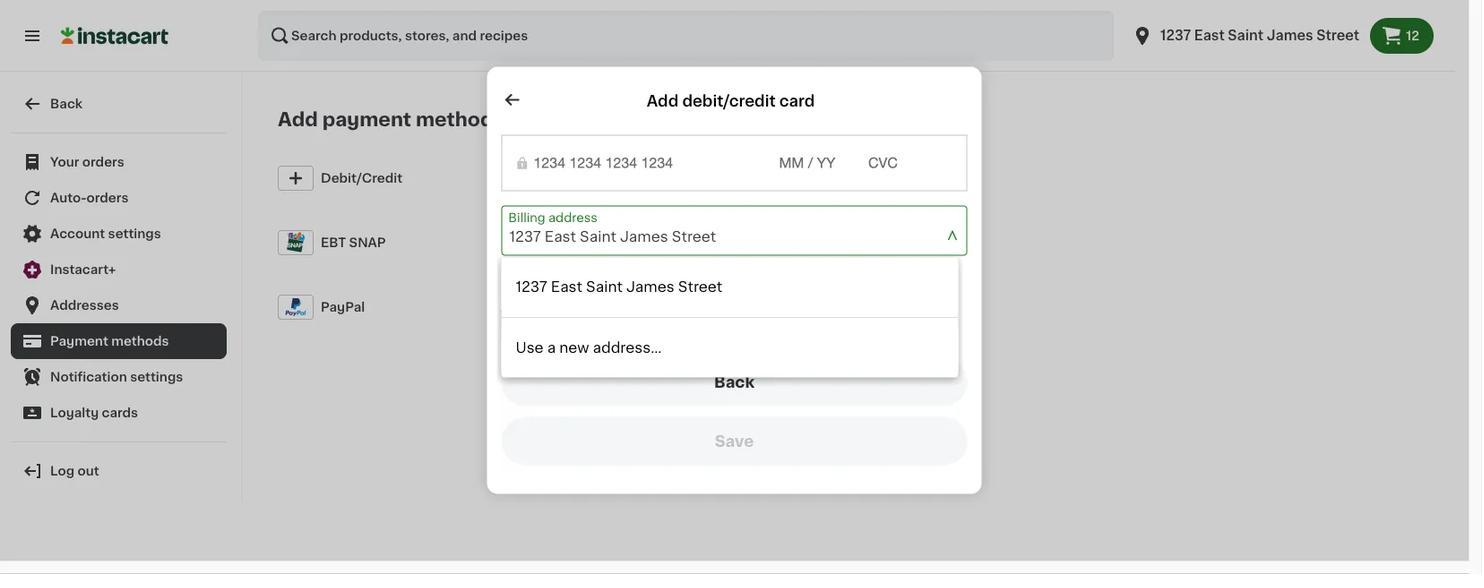 Task type: vqa. For each thing, say whether or not it's contained in the screenshot.
PLACING
no



Task type: describe. For each thing, give the bounding box(es) containing it.
debit/credit button
[[271, 146, 719, 211]]

notification settings link
[[11, 359, 227, 395]]

use a new address...
[[516, 341, 662, 355]]

your orders
[[50, 156, 124, 169]]

auto-orders link
[[11, 180, 227, 216]]

a
[[547, 341, 556, 355]]

back link
[[11, 86, 227, 122]]

account settings link
[[11, 216, 227, 252]]

your orders link
[[11, 144, 227, 180]]

instacart+
[[50, 264, 116, 276]]

account settings
[[50, 228, 161, 240]]

paypal link
[[271, 275, 719, 340]]

paypal
[[321, 301, 365, 314]]

east inside popup button
[[545, 230, 576, 244]]

1 vertical spatial 1237 east saint james street
[[516, 280, 723, 294]]

cards
[[102, 407, 138, 420]]

instacart logo image
[[61, 25, 169, 47]]

loyalty cards link
[[11, 395, 227, 431]]

add for add payment method
[[278, 110, 318, 129]]

log out
[[50, 465, 99, 478]]

use
[[516, 341, 544, 355]]

loyalty
[[50, 407, 99, 420]]

add payment method
[[278, 110, 493, 129]]

add debit/credit card dialog
[[487, 67, 1137, 494]]

addresses
[[50, 299, 119, 312]]

log out link
[[11, 454, 227, 489]]

methods
[[111, 335, 169, 348]]

notification
[[50, 371, 127, 384]]

1237 inside popup button
[[510, 230, 541, 244]]

instacart+ link
[[11, 252, 227, 288]]

payment methods link
[[11, 324, 227, 359]]

12 button
[[1371, 18, 1434, 54]]

0 horizontal spatial back
[[50, 98, 83, 110]]

auto-orders
[[50, 192, 129, 204]]

1237 east saint james street inside popup button
[[510, 230, 716, 244]]

out
[[78, 465, 99, 478]]

1 vertical spatial james
[[627, 280, 675, 294]]

address...
[[593, 341, 662, 355]]

1237 east saint james street button
[[502, 206, 968, 256]]

settings for notification settings
[[130, 371, 183, 384]]

1 vertical spatial east
[[551, 280, 583, 294]]



Task type: locate. For each thing, give the bounding box(es) containing it.
orders for auto-orders
[[87, 192, 129, 204]]

1237
[[510, 230, 541, 244], [516, 280, 548, 294]]

12
[[1407, 30, 1420, 42]]

snap
[[349, 237, 386, 249]]

saint
[[580, 230, 617, 244], [586, 280, 623, 294]]

1237 inside menu
[[516, 280, 548, 294]]

0 vertical spatial street
[[672, 230, 716, 244]]

your
[[50, 156, 79, 169]]

orders
[[82, 156, 124, 169], [87, 192, 129, 204]]

settings for account settings
[[108, 228, 161, 240]]

auto-
[[50, 192, 87, 204]]

orders inside auto-orders link
[[87, 192, 129, 204]]

james inside popup button
[[620, 230, 668, 244]]

james
[[620, 230, 668, 244], [627, 280, 675, 294]]

loyalty cards
[[50, 407, 138, 420]]

account
[[50, 228, 105, 240]]

0 vertical spatial james
[[620, 230, 668, 244]]

east
[[545, 230, 576, 244], [551, 280, 583, 294]]

ebt snap button
[[271, 211, 719, 275]]

method
[[416, 110, 493, 129]]

0 vertical spatial saint
[[580, 230, 617, 244]]

1 vertical spatial orders
[[87, 192, 129, 204]]

0 vertical spatial settings
[[108, 228, 161, 240]]

0 vertical spatial 1237 east saint james street
[[510, 230, 716, 244]]

0 horizontal spatial add
[[278, 110, 318, 129]]

add debit/credit card
[[647, 93, 815, 108]]

settings down auto-orders link
[[108, 228, 161, 240]]

1 vertical spatial back
[[714, 375, 755, 390]]

orders for your orders
[[82, 156, 124, 169]]

0 vertical spatial add
[[647, 93, 679, 108]]

orders up account settings
[[87, 192, 129, 204]]

street
[[672, 230, 716, 244], [678, 280, 723, 294]]

back
[[50, 98, 83, 110], [714, 375, 755, 390]]

street inside 1237 east saint james street popup button
[[672, 230, 716, 244]]

add
[[647, 93, 679, 108], [278, 110, 318, 129]]

menu containing 1237 east saint james street
[[502, 258, 959, 378]]

debit/credit
[[321, 172, 403, 185]]

menu inside add debit/credit card dialog
[[502, 258, 959, 378]]

east down debit/credit button
[[545, 230, 576, 244]]

debit/credit
[[682, 93, 776, 108]]

ebt
[[321, 237, 346, 249]]

orders inside your orders link
[[82, 156, 124, 169]]

card
[[780, 93, 815, 108]]

payment methods
[[50, 335, 169, 348]]

add inside dialog
[[647, 93, 679, 108]]

1237 east saint james street
[[510, 230, 716, 244], [516, 280, 723, 294]]

0 vertical spatial 1237
[[510, 230, 541, 244]]

1 vertical spatial settings
[[130, 371, 183, 384]]

payment
[[322, 110, 411, 129]]

0 vertical spatial back
[[50, 98, 83, 110]]

settings
[[108, 228, 161, 240], [130, 371, 183, 384]]

1 vertical spatial add
[[278, 110, 318, 129]]

1 horizontal spatial add
[[647, 93, 679, 108]]

payment
[[50, 335, 108, 348]]

add left 'debit/credit'
[[647, 93, 679, 108]]

addresses link
[[11, 288, 227, 324]]

add left payment
[[278, 110, 318, 129]]

log
[[50, 465, 75, 478]]

ebt snap
[[321, 237, 386, 249]]

east up new
[[551, 280, 583, 294]]

0 vertical spatial orders
[[82, 156, 124, 169]]

new
[[560, 341, 589, 355]]

add for add debit/credit card
[[647, 93, 679, 108]]

back button
[[502, 358, 968, 407]]

1 vertical spatial saint
[[586, 280, 623, 294]]

menu
[[502, 258, 959, 378]]

1 vertical spatial 1237
[[516, 280, 548, 294]]

1 vertical spatial street
[[678, 280, 723, 294]]

1 horizontal spatial back
[[714, 375, 755, 390]]

add debit/credit card element
[[0, 0, 1469, 561]]

settings down methods
[[130, 371, 183, 384]]

notification settings
[[50, 371, 183, 384]]

0 vertical spatial east
[[545, 230, 576, 244]]

orders up the auto-orders
[[82, 156, 124, 169]]

1237 down the "ebt snap" button
[[516, 280, 548, 294]]

saint inside popup button
[[580, 230, 617, 244]]

1237 down debit/credit button
[[510, 230, 541, 244]]

back inside button
[[714, 375, 755, 390]]



